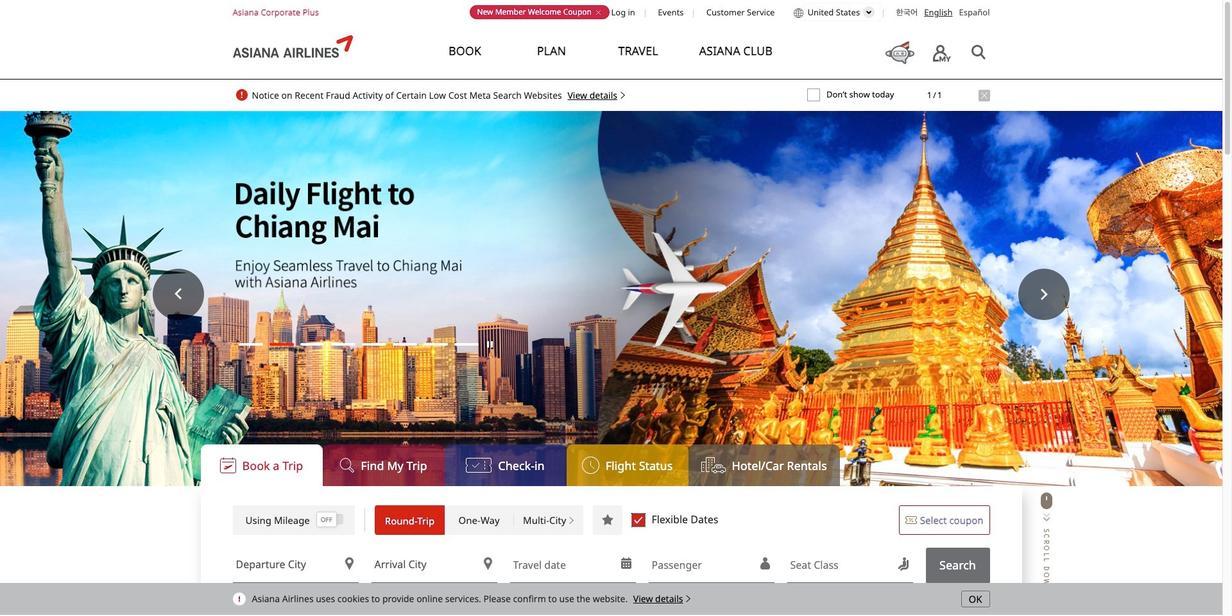Task type: locate. For each thing, give the bounding box(es) containing it.
Seat Class text field
[[787, 548, 913, 584]]

Passenger text field
[[649, 548, 774, 584]]

None text field
[[371, 548, 497, 584]]

None text field
[[233, 548, 358, 584]]



Task type: describe. For each thing, give the bounding box(es) containing it.
정지(pause) image
[[487, 342, 493, 348]]

Travel date text field
[[510, 548, 636, 584]]



